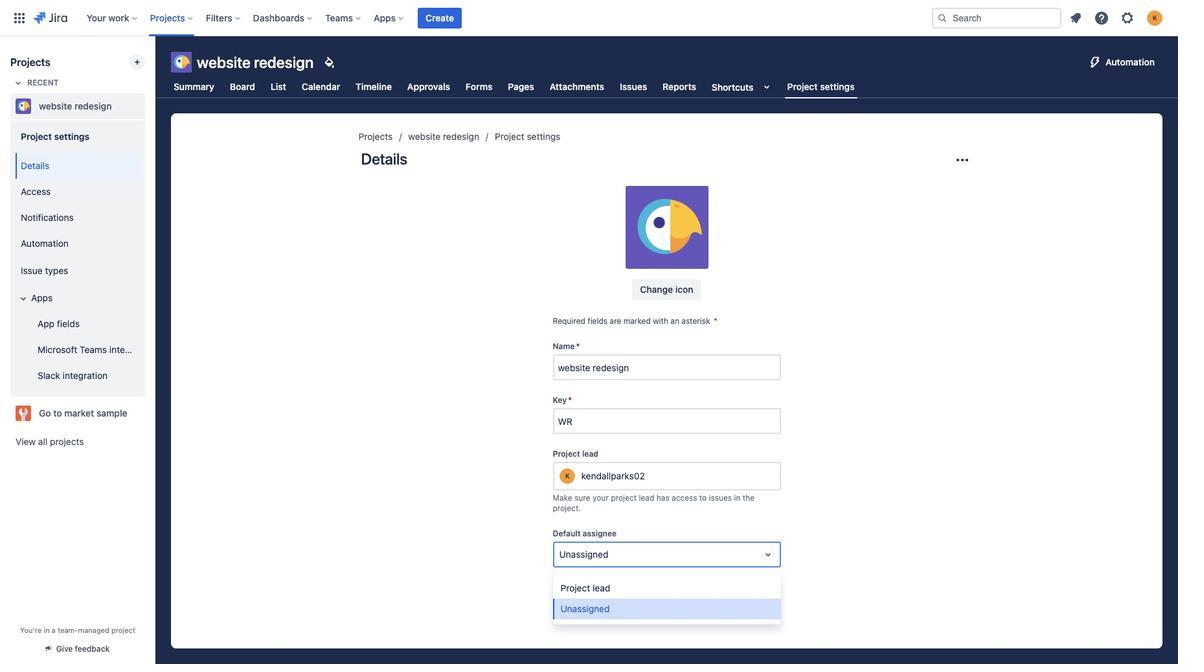 Task type: vqa. For each thing, say whether or not it's contained in the screenshot.
the right TEAMS
yes



Task type: locate. For each thing, give the bounding box(es) containing it.
issues
[[709, 493, 732, 503]]

settings
[[821, 81, 855, 92], [54, 131, 89, 142], [527, 131, 561, 142]]

an
[[671, 316, 680, 326]]

project settings inside tab list
[[788, 81, 855, 92]]

* right the key at the left of page
[[569, 395, 572, 405]]

the
[[743, 493, 755, 503]]

search image
[[938, 13, 948, 23]]

1 horizontal spatial in
[[735, 493, 741, 503]]

0 horizontal spatial settings
[[54, 131, 89, 142]]

0 horizontal spatial teams
[[80, 344, 107, 355]]

2 horizontal spatial website
[[408, 131, 441, 142]]

automation inside button
[[1106, 56, 1156, 67]]

tab list
[[163, 75, 866, 99]]

to inside make sure your project lead has access to issues in the project.
[[700, 493, 707, 503]]

in left the the
[[735, 493, 741, 503]]

projects up recent
[[10, 56, 50, 68]]

apps up app
[[31, 292, 53, 303]]

automation right automation icon
[[1106, 56, 1156, 67]]

1 horizontal spatial teams
[[325, 12, 353, 23]]

* right name
[[577, 342, 580, 351]]

attachments link
[[547, 75, 607, 99]]

you're
[[20, 626, 42, 634]]

board link
[[227, 75, 258, 99]]

managed
[[78, 626, 109, 634]]

microsoft teams integration
[[38, 344, 155, 355]]

1 horizontal spatial fields
[[588, 316, 608, 326]]

approvals link
[[405, 75, 453, 99]]

teams
[[325, 12, 353, 23], [80, 344, 107, 355]]

1 horizontal spatial automation
[[1106, 56, 1156, 67]]

1 horizontal spatial *
[[577, 342, 580, 351]]

0 vertical spatial projects
[[150, 12, 185, 23]]

project lead down default assignee 'text field'
[[561, 583, 611, 594]]

1 horizontal spatial projects
[[150, 12, 185, 23]]

2 vertical spatial redesign
[[443, 131, 480, 142]]

None field
[[554, 356, 780, 379], [554, 410, 780, 433], [554, 356, 780, 379], [554, 410, 780, 433]]

1 horizontal spatial project settings
[[495, 131, 561, 142]]

project avatar image
[[626, 186, 709, 269]]

integration
[[109, 344, 155, 355], [63, 370, 108, 381]]

projects right work
[[150, 12, 185, 23]]

projects for "projects" dropdown button
[[150, 12, 185, 23]]

automation down notifications
[[21, 238, 69, 249]]

access
[[672, 493, 698, 503]]

set project background image
[[322, 54, 337, 70]]

project settings inside 'group'
[[21, 131, 89, 142]]

more image
[[955, 152, 971, 168]]

recent
[[27, 78, 59, 87]]

1 vertical spatial website redesign
[[39, 100, 112, 111]]

notifications image
[[1069, 10, 1084, 26]]

change
[[641, 284, 673, 295]]

0 horizontal spatial details
[[21, 160, 49, 171]]

fields inside app fields link
[[57, 318, 80, 329]]

unassigned
[[560, 549, 609, 560], [561, 603, 610, 614]]

1 vertical spatial website redesign link
[[408, 129, 480, 145]]

list link
[[268, 75, 289, 99]]

lead
[[583, 449, 599, 459], [639, 493, 655, 503], [593, 583, 611, 594]]

projects button
[[146, 7, 198, 28]]

teams up set project background icon
[[325, 12, 353, 23]]

all
[[38, 436, 47, 447]]

0 vertical spatial to
[[53, 408, 62, 419]]

fields
[[588, 316, 608, 326], [57, 318, 80, 329]]

0 vertical spatial apps
[[374, 12, 396, 23]]

redesign down forms link
[[443, 131, 480, 142]]

fields left are
[[588, 316, 608, 326]]

redesign up list
[[254, 53, 314, 71]]

1 vertical spatial automation
[[21, 238, 69, 249]]

access link
[[16, 179, 140, 205]]

* right asterisk
[[714, 316, 718, 326]]

issue types
[[21, 265, 68, 276]]

notifications link
[[16, 205, 140, 231]]

fields for required
[[588, 316, 608, 326]]

shortcuts button
[[710, 75, 777, 99]]

has
[[657, 493, 670, 503]]

icon
[[676, 284, 694, 295]]

1 vertical spatial projects
[[10, 56, 50, 68]]

project inside make sure your project lead has access to issues in the project.
[[611, 493, 637, 503]]

make
[[553, 493, 573, 503]]

to
[[53, 408, 62, 419], [700, 493, 707, 503]]

project right managed
[[111, 626, 135, 634]]

fields for app
[[57, 318, 80, 329]]

1 horizontal spatial website redesign link
[[408, 129, 480, 145]]

website redesign
[[197, 53, 314, 71], [39, 100, 112, 111], [408, 131, 480, 142]]

change icon button
[[633, 279, 702, 300]]

name *
[[553, 342, 580, 351]]

redesign
[[254, 53, 314, 71], [75, 100, 112, 111], [443, 131, 480, 142]]

0 horizontal spatial website redesign link
[[10, 93, 140, 119]]

in
[[735, 493, 741, 503], [44, 626, 50, 634]]

group
[[13, 119, 155, 397], [13, 149, 155, 393]]

2 horizontal spatial redesign
[[443, 131, 480, 142]]

project lead
[[553, 449, 599, 459], [561, 583, 611, 594]]

0 vertical spatial automation
[[1106, 56, 1156, 67]]

2 vertical spatial website redesign
[[408, 131, 480, 142]]

0 horizontal spatial automation
[[21, 238, 69, 249]]

to left issues on the right bottom of page
[[700, 493, 707, 503]]

automation image
[[1088, 54, 1104, 70]]

integration down microsoft teams integration link
[[63, 370, 108, 381]]

name
[[553, 342, 575, 351]]

lead up kendallparks02
[[583, 449, 599, 459]]

0 horizontal spatial integration
[[63, 370, 108, 381]]

board
[[230, 81, 255, 92]]

project
[[788, 81, 818, 92], [21, 131, 52, 142], [495, 131, 525, 142], [553, 449, 581, 459], [561, 583, 591, 594]]

1 group from the top
[[13, 119, 155, 397]]

website redesign link down approvals link
[[408, 129, 480, 145]]

website down recent
[[39, 100, 72, 111]]

dashboards
[[253, 12, 305, 23]]

details link
[[16, 153, 140, 179]]

0 vertical spatial project
[[611, 493, 637, 503]]

sample
[[97, 408, 127, 419]]

1 horizontal spatial to
[[700, 493, 707, 503]]

1 horizontal spatial apps
[[374, 12, 396, 23]]

1 vertical spatial *
[[577, 342, 580, 351]]

project
[[611, 493, 637, 503], [111, 626, 135, 634]]

project right your
[[611, 493, 637, 503]]

1 vertical spatial integration
[[63, 370, 108, 381]]

project up details link
[[21, 131, 52, 142]]

integration down app fields link
[[109, 344, 155, 355]]

1 vertical spatial apps
[[31, 292, 53, 303]]

2 vertical spatial projects
[[359, 131, 393, 142]]

website redesign up board
[[197, 53, 314, 71]]

0 horizontal spatial fields
[[57, 318, 80, 329]]

0 horizontal spatial project
[[111, 626, 135, 634]]

website redesign link
[[10, 93, 140, 119], [408, 129, 480, 145]]

1 vertical spatial redesign
[[75, 100, 112, 111]]

1 vertical spatial in
[[44, 626, 50, 634]]

0 vertical spatial website
[[197, 53, 251, 71]]

apps inside apps popup button
[[374, 12, 396, 23]]

0 horizontal spatial apps
[[31, 292, 53, 303]]

1 horizontal spatial project
[[611, 493, 637, 503]]

project down default assignee 'text field'
[[561, 583, 591, 594]]

website redesign down approvals link
[[408, 131, 480, 142]]

automation button
[[1083, 52, 1163, 73]]

details up access
[[21, 160, 49, 171]]

settings inside 'group'
[[54, 131, 89, 142]]

collapse recent projects image
[[10, 75, 26, 91]]

list
[[271, 81, 286, 92]]

project lead up kendallparks02
[[553, 449, 599, 459]]

0 vertical spatial integration
[[109, 344, 155, 355]]

0 vertical spatial unassigned
[[560, 549, 609, 560]]

1 vertical spatial teams
[[80, 344, 107, 355]]

app fields link
[[23, 311, 140, 337]]

*
[[714, 316, 718, 326], [577, 342, 580, 351], [569, 395, 572, 405]]

0 horizontal spatial *
[[569, 395, 572, 405]]

in left a
[[44, 626, 50, 634]]

create project image
[[132, 57, 143, 67]]

reports link
[[660, 75, 699, 99]]

change icon
[[641, 284, 694, 295]]

forms
[[466, 81, 493, 92]]

0 vertical spatial teams
[[325, 12, 353, 23]]

slack
[[38, 370, 60, 381]]

jira image
[[34, 10, 67, 26], [34, 10, 67, 26]]

teams down app fields link
[[80, 344, 107, 355]]

1 horizontal spatial website redesign
[[197, 53, 314, 71]]

website
[[197, 53, 251, 71], [39, 100, 72, 111], [408, 131, 441, 142]]

lead left has
[[639, 493, 655, 503]]

add to starred image
[[141, 406, 157, 421]]

create
[[426, 12, 454, 23]]

website right projects "link"
[[408, 131, 441, 142]]

banner
[[0, 0, 1179, 36]]

projects
[[50, 436, 84, 447]]

2 horizontal spatial project settings
[[788, 81, 855, 92]]

lead down assignee
[[593, 583, 611, 594]]

view
[[16, 436, 36, 447]]

1 horizontal spatial redesign
[[254, 53, 314, 71]]

0 vertical spatial *
[[714, 316, 718, 326]]

project.
[[553, 504, 581, 513]]

0 horizontal spatial project settings
[[21, 131, 89, 142]]

1 vertical spatial project lead
[[561, 583, 611, 594]]

app
[[38, 318, 54, 329]]

1 horizontal spatial settings
[[527, 131, 561, 142]]

calendar link
[[299, 75, 343, 99]]

2 horizontal spatial projects
[[359, 131, 393, 142]]

0 horizontal spatial website
[[39, 100, 72, 111]]

details down projects "link"
[[361, 150, 408, 168]]

1 vertical spatial lead
[[639, 493, 655, 503]]

1 vertical spatial project
[[111, 626, 135, 634]]

2 vertical spatial *
[[569, 395, 572, 405]]

0 vertical spatial in
[[735, 493, 741, 503]]

1 vertical spatial website
[[39, 100, 72, 111]]

lead inside make sure your project lead has access to issues in the project.
[[639, 493, 655, 503]]

to right the go
[[53, 408, 62, 419]]

are
[[610, 316, 622, 326]]

2 vertical spatial website
[[408, 131, 441, 142]]

in inside make sure your project lead has access to issues in the project.
[[735, 493, 741, 503]]

give feedback
[[56, 644, 110, 654]]

1 vertical spatial unassigned
[[561, 603, 610, 614]]

fields right app
[[57, 318, 80, 329]]

your work button
[[83, 7, 142, 28]]

1 vertical spatial to
[[700, 493, 707, 503]]

0 horizontal spatial redesign
[[75, 100, 112, 111]]

* for key *
[[569, 395, 572, 405]]

0 horizontal spatial to
[[53, 408, 62, 419]]

1 horizontal spatial website
[[197, 53, 251, 71]]

automation
[[1106, 56, 1156, 67], [21, 238, 69, 249]]

0 horizontal spatial in
[[44, 626, 50, 634]]

redesign left add to starred icon on the top left
[[75, 100, 112, 111]]

unassigned down default assignee 'text field'
[[561, 603, 610, 614]]

website redesign down recent
[[39, 100, 112, 111]]

types
[[45, 265, 68, 276]]

website redesign link down recent
[[10, 93, 140, 119]]

open image
[[761, 547, 776, 563]]

projects
[[150, 12, 185, 23], [10, 56, 50, 68], [359, 131, 393, 142]]

apps right teams dropdown button
[[374, 12, 396, 23]]

projects inside dropdown button
[[150, 12, 185, 23]]

2 group from the top
[[13, 149, 155, 393]]

unassigned down default assignee
[[560, 549, 609, 560]]

go to market sample
[[39, 408, 127, 419]]

website up board
[[197, 53, 251, 71]]

give feedback button
[[38, 638, 117, 660]]

slack integration
[[38, 370, 108, 381]]

projects down the timeline link
[[359, 131, 393, 142]]

reports
[[663, 81, 697, 92]]



Task type: describe. For each thing, give the bounding box(es) containing it.
you're in a team-managed project
[[20, 626, 135, 634]]

pages link
[[506, 75, 537, 99]]

asterisk
[[682, 316, 711, 326]]

2 vertical spatial lead
[[593, 583, 611, 594]]

project down pages "link"
[[495, 131, 525, 142]]

project up make
[[553, 449, 581, 459]]

your
[[593, 493, 609, 503]]

issue
[[21, 265, 43, 276]]

primary element
[[8, 0, 922, 36]]

project settings for project settings link
[[495, 131, 561, 142]]

project inside 'group'
[[21, 131, 52, 142]]

1 horizontal spatial details
[[361, 150, 408, 168]]

details inside 'group'
[[21, 160, 49, 171]]

0 vertical spatial website redesign link
[[10, 93, 140, 119]]

sidebar navigation image
[[141, 52, 170, 78]]

default assignee
[[553, 529, 617, 539]]

appswitcher icon image
[[12, 10, 27, 26]]

issue types link
[[16, 257, 140, 285]]

filters button
[[202, 7, 245, 28]]

access
[[21, 186, 51, 197]]

project right shortcuts popup button
[[788, 81, 818, 92]]

summary link
[[171, 75, 217, 99]]

settings for project settings link
[[527, 131, 561, 142]]

attachments
[[550, 81, 605, 92]]

Default assignee text field
[[560, 548, 562, 561]]

apps button
[[16, 285, 140, 311]]

pages
[[508, 81, 535, 92]]

projects link
[[359, 129, 393, 145]]

issues
[[620, 81, 648, 92]]

kendallparks02
[[582, 471, 645, 482]]

team-
[[58, 626, 78, 634]]

sure
[[575, 493, 591, 503]]

2 horizontal spatial *
[[714, 316, 718, 326]]

2 horizontal spatial website redesign
[[408, 131, 480, 142]]

2 horizontal spatial settings
[[821, 81, 855, 92]]

teams button
[[321, 7, 366, 28]]

make sure your project lead has access to issues in the project.
[[553, 493, 755, 513]]

0 horizontal spatial projects
[[10, 56, 50, 68]]

settings image
[[1121, 10, 1136, 26]]

give
[[56, 644, 73, 654]]

view all projects
[[16, 436, 84, 447]]

add to starred image
[[141, 99, 157, 114]]

assignee
[[583, 529, 617, 539]]

0 vertical spatial redesign
[[254, 53, 314, 71]]

expand image
[[16, 291, 31, 307]]

shortcuts
[[712, 81, 754, 92]]

your work
[[87, 12, 129, 23]]

group containing details
[[13, 149, 155, 393]]

projects for projects "link"
[[359, 131, 393, 142]]

apps button
[[370, 7, 409, 28]]

project settings for 'group' containing project settings
[[21, 131, 89, 142]]

your profile and settings image
[[1148, 10, 1163, 26]]

go to market sample link
[[10, 401, 140, 426]]

microsoft teams integration link
[[23, 337, 155, 363]]

default
[[553, 529, 581, 539]]

group containing project settings
[[13, 119, 155, 397]]

0 vertical spatial project lead
[[553, 449, 599, 459]]

microsoft
[[38, 344, 77, 355]]

apps inside apps button
[[31, 292, 53, 303]]

go
[[39, 408, 51, 419]]

dashboards button
[[249, 7, 318, 28]]

1 horizontal spatial integration
[[109, 344, 155, 355]]

slack integration link
[[23, 363, 140, 389]]

0 horizontal spatial website redesign
[[39, 100, 112, 111]]

timeline link
[[353, 75, 395, 99]]

settings for 'group' containing project settings
[[54, 131, 89, 142]]

project settings link
[[495, 129, 561, 145]]

your
[[87, 12, 106, 23]]

automation link
[[16, 231, 140, 257]]

timeline
[[356, 81, 392, 92]]

banner containing your work
[[0, 0, 1179, 36]]

required
[[553, 316, 586, 326]]

marked
[[624, 316, 651, 326]]

0 vertical spatial website redesign
[[197, 53, 314, 71]]

view all projects link
[[10, 430, 145, 454]]

* for name *
[[577, 342, 580, 351]]

help image
[[1095, 10, 1110, 26]]

forms link
[[463, 75, 495, 99]]

with
[[653, 316, 669, 326]]

filters
[[206, 12, 232, 23]]

required fields are marked with an asterisk *
[[553, 316, 718, 326]]

issues link
[[618, 75, 650, 99]]

0 vertical spatial lead
[[583, 449, 599, 459]]

notifications
[[21, 212, 74, 223]]

teams inside 'group'
[[80, 344, 107, 355]]

market
[[64, 408, 94, 419]]

create button
[[418, 7, 462, 28]]

work
[[108, 12, 129, 23]]

teams inside dropdown button
[[325, 12, 353, 23]]

calendar
[[302, 81, 340, 92]]

key
[[553, 395, 567, 405]]

summary
[[174, 81, 214, 92]]

tab list containing project settings
[[163, 75, 866, 99]]

app fields
[[38, 318, 80, 329]]

Search field
[[933, 7, 1062, 28]]

feedback
[[75, 644, 110, 654]]



